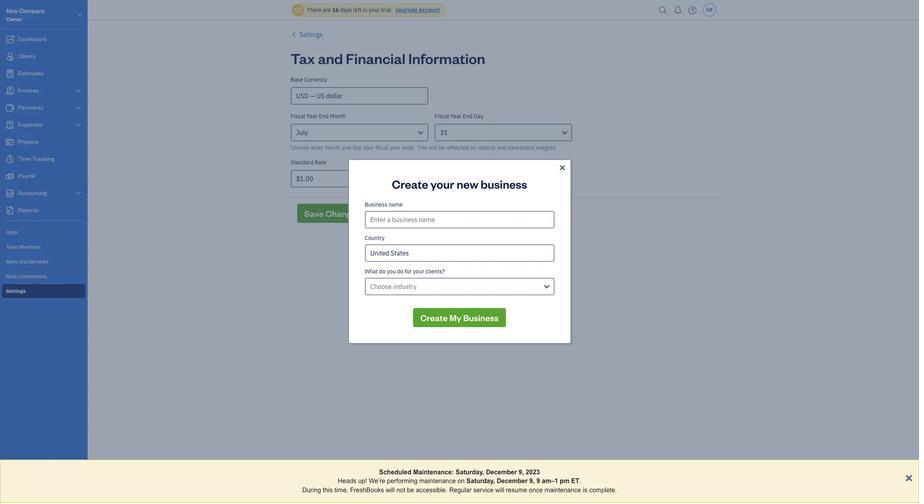 Task type: describe. For each thing, give the bounding box(es) containing it.
widgets.
[[536, 144, 557, 151]]

settings button
[[291, 30, 323, 39]]

project image
[[5, 138, 15, 146]]

create your new business dialog
[[0, 150, 920, 354]]

this
[[417, 144, 428, 151]]

performing
[[387, 478, 418, 485]]

clients?
[[426, 268, 445, 275]]

business name
[[365, 201, 403, 208]]

complete.
[[590, 487, 617, 494]]

× button
[[906, 470, 913, 485]]

chevron large down image for invoice image
[[74, 88, 82, 94]]

reflected
[[447, 144, 469, 151]]

search image
[[657, 4, 670, 16]]

scheduled
[[379, 470, 412, 476]]

you
[[387, 268, 396, 275]]

1 horizontal spatial be
[[439, 144, 445, 151]]

on
[[458, 478, 465, 485]]

1 horizontal spatial will
[[429, 144, 438, 151]]

0 vertical spatial 9,
[[519, 470, 524, 476]]

by
[[470, 144, 476, 151]]

team members link
[[2, 240, 85, 254]]

close image
[[559, 163, 567, 173]]

chevron large down image for chart 'icon'
[[74, 191, 82, 197]]

bank
[[6, 273, 17, 280]]

changes
[[326, 208, 361, 219]]

dashboard image
[[5, 35, 15, 43]]

once
[[529, 487, 543, 494]]

money image
[[5, 173, 15, 181]]

create my business
[[421, 313, 499, 324]]

2 do from the left
[[397, 268, 404, 275]]

end for day
[[463, 113, 473, 120]]

apps
[[6, 229, 18, 236]]

and inside main element
[[19, 259, 28, 265]]

resume
[[506, 487, 527, 494]]

maintenance:
[[413, 470, 454, 476]]

standard
[[291, 159, 314, 166]]

what
[[365, 268, 378, 275]]

new
[[6, 7, 18, 15]]

0 vertical spatial business
[[365, 201, 387, 208]]

ends.
[[402, 144, 416, 151]]

base currency
[[291, 76, 327, 83]]

items and services link
[[2, 255, 85, 269]]

rate
[[315, 159, 326, 166]]

bank connections link
[[2, 270, 85, 284]]

there are 16 days left in your trial. upgrade account
[[307, 6, 440, 14]]

bank connections
[[6, 273, 47, 280]]

team members
[[6, 244, 41, 250]]

end for month
[[319, 113, 329, 120]]

and right reports
[[497, 144, 507, 151]]

day
[[474, 113, 484, 120]]

×
[[906, 470, 913, 485]]

year for month
[[307, 113, 318, 120]]

scheduled maintenance: saturday, december 9, 2023 heads up! we're performing maintenance on saturday, december 9, 9 am–1 pm et . during this time, freshbooks will not be accessible. regular service will resume once maintenance is complete.
[[302, 470, 617, 494]]

regular
[[450, 487, 472, 494]]

your right "in"
[[369, 6, 380, 14]]

upgrade
[[396, 6, 418, 14]]

be inside scheduled maintenance: saturday, december 9, 2023 heads up! we're performing maintenance on saturday, december 9, 9 am–1 pm et . during this time, freshbooks will not be accessible. regular service will resume once maintenance is complete.
[[407, 487, 414, 494]]

standard rate
[[291, 159, 326, 166]]

left
[[353, 6, 362, 14]]

services
[[29, 259, 48, 265]]

my
[[450, 313, 462, 324]]

choose what month and day your fiscal year ends. this will be reflected by reports and dashboard widgets.
[[291, 144, 557, 151]]

choose industry
[[371, 283, 417, 291]]

× dialog
[[0, 460, 920, 504]]

month
[[324, 144, 341, 151]]

0 vertical spatial saturday,
[[456, 470, 485, 476]]

country
[[365, 235, 385, 242]]

report image
[[5, 207, 15, 215]]

tax
[[291, 49, 315, 68]]

chevron large down image for expense image
[[74, 122, 82, 128]]

accessible.
[[416, 487, 448, 494]]

members
[[20, 244, 41, 250]]

during
[[302, 487, 321, 494]]

invoice image
[[5, 87, 15, 95]]

items and services
[[6, 259, 48, 265]]

fiscal year end day
[[435, 113, 484, 120]]

timer image
[[5, 155, 15, 163]]

we're
[[369, 478, 386, 485]]

is
[[583, 487, 588, 494]]

tax and financial information
[[291, 49, 486, 68]]

Country text field
[[366, 246, 554, 261]]

payment image
[[5, 104, 15, 112]]

currency
[[305, 76, 327, 83]]

save changes button
[[297, 204, 368, 223]]

2023
[[526, 470, 540, 476]]

upgrade account link
[[394, 6, 440, 14]]

industry
[[393, 283, 417, 291]]

1 vertical spatial december
[[497, 478, 528, 485]]

this
[[323, 487, 333, 494]]

.
[[580, 478, 581, 485]]

am–1
[[542, 478, 558, 485]]

fiscal
[[376, 144, 389, 151]]

main element
[[0, 0, 108, 504]]

pm
[[560, 478, 570, 485]]

time,
[[335, 487, 348, 494]]



Task type: locate. For each thing, give the bounding box(es) containing it.
choose for choose industry
[[371, 283, 392, 291]]

be right "not"
[[407, 487, 414, 494]]

choose inside field
[[371, 283, 392, 291]]

create your new business
[[392, 177, 527, 192]]

Choose industry field
[[365, 278, 555, 296]]

fiscal
[[291, 113, 305, 120], [435, 113, 449, 120]]

create up name
[[392, 177, 428, 192]]

up!
[[358, 478, 367, 485]]

new company owner
[[6, 7, 45, 22]]

crown image
[[294, 6, 302, 14]]

items
[[6, 259, 18, 265]]

1 year from the left
[[307, 113, 318, 120]]

0 horizontal spatial settings
[[6, 288, 26, 295]]

maintenance down maintenance: on the left bottom of page
[[420, 478, 456, 485]]

0 vertical spatial chevron large down image
[[74, 105, 82, 111]]

fiscal down base
[[291, 113, 305, 120]]

end left day
[[463, 113, 473, 120]]

chevron large down image
[[76, 10, 83, 19], [74, 88, 82, 94], [74, 191, 82, 197]]

saturday,
[[456, 470, 485, 476], [467, 478, 495, 485]]

information
[[409, 49, 486, 68]]

1 vertical spatial chevron large down image
[[74, 88, 82, 94]]

9, left 9
[[530, 478, 535, 485]]

settings
[[300, 31, 323, 39], [6, 288, 26, 295]]

fiscal for fiscal year end month
[[291, 113, 305, 120]]

1 vertical spatial chevron large down image
[[74, 122, 82, 128]]

settings down the 'bank'
[[6, 288, 26, 295]]

and left the day at left
[[342, 144, 351, 151]]

dashboard
[[508, 144, 535, 151]]

2 horizontal spatial will
[[496, 487, 504, 494]]

client image
[[5, 53, 15, 61]]

year left day
[[451, 113, 462, 120]]

fiscal year end month
[[291, 113, 346, 120]]

1 horizontal spatial settings
[[300, 31, 323, 39]]

chevron large down image
[[74, 105, 82, 111], [74, 122, 82, 128]]

0 horizontal spatial maintenance
[[420, 478, 456, 485]]

16
[[332, 6, 339, 14]]

0 vertical spatial december
[[486, 470, 517, 476]]

financial
[[346, 49, 406, 68]]

do left the you
[[379, 268, 386, 275]]

your left the new
[[431, 177, 455, 192]]

2 vertical spatial chevron large down image
[[74, 191, 82, 197]]

0 vertical spatial be
[[439, 144, 445, 151]]

Standard Rate text field
[[291, 170, 428, 188]]

et
[[572, 478, 580, 485]]

0 vertical spatial choose
[[291, 144, 309, 151]]

0 vertical spatial settings
[[300, 31, 323, 39]]

business
[[365, 201, 387, 208], [463, 313, 499, 324]]

are
[[323, 6, 331, 14]]

1 horizontal spatial choose
[[371, 283, 392, 291]]

0 horizontal spatial fiscal
[[291, 113, 305, 120]]

be
[[439, 144, 445, 151], [407, 487, 414, 494]]

company
[[19, 7, 45, 15]]

chevronleft image
[[291, 30, 298, 39]]

choose down what at the bottom left of page
[[371, 283, 392, 291]]

1 horizontal spatial business
[[463, 313, 499, 324]]

1 vertical spatial settings
[[6, 288, 26, 295]]

base
[[291, 76, 303, 83]]

1 vertical spatial saturday,
[[467, 478, 495, 485]]

not
[[397, 487, 406, 494]]

name
[[389, 201, 403, 208]]

0 vertical spatial chevron large down image
[[76, 10, 83, 19]]

go to help image
[[687, 4, 699, 16]]

chevron large down image for payment image
[[74, 105, 82, 111]]

will right "service"
[[496, 487, 504, 494]]

9
[[537, 478, 540, 485]]

2 chevron large down image from the top
[[74, 122, 82, 128]]

trial.
[[381, 6, 393, 14]]

choose up standard
[[291, 144, 309, 151]]

9,
[[519, 470, 524, 476], [530, 478, 535, 485]]

1 vertical spatial maintenance
[[545, 487, 581, 494]]

business inside button
[[463, 313, 499, 324]]

in
[[363, 6, 368, 14]]

settings inside settings link
[[6, 288, 26, 295]]

and up currency
[[318, 49, 343, 68]]

1 horizontal spatial end
[[463, 113, 473, 120]]

end left "month"
[[319, 113, 329, 120]]

1 chevron large down image from the top
[[74, 105, 82, 111]]

1 horizontal spatial 9,
[[530, 478, 535, 485]]

create for create your new business
[[392, 177, 428, 192]]

owner
[[6, 16, 22, 22]]

settings link
[[2, 285, 85, 299]]

1 fiscal from the left
[[291, 113, 305, 120]]

0 vertical spatial maintenance
[[420, 478, 456, 485]]

business left name
[[365, 201, 387, 208]]

settings right chevronleft icon
[[300, 31, 323, 39]]

do
[[379, 268, 386, 275], [397, 268, 404, 275]]

save changes
[[304, 208, 361, 219]]

0 horizontal spatial end
[[319, 113, 329, 120]]

settings inside 'settings' button
[[300, 31, 323, 39]]

reports
[[478, 144, 496, 151]]

choose for choose what month and day your fiscal year ends. this will be reflected by reports and dashboard widgets.
[[291, 144, 309, 151]]

1 horizontal spatial year
[[451, 113, 462, 120]]

0 vertical spatial create
[[392, 177, 428, 192]]

choose
[[291, 144, 309, 151], [371, 283, 392, 291]]

create inside button
[[421, 313, 448, 324]]

account
[[419, 6, 440, 14]]

create
[[392, 177, 428, 192], [421, 313, 448, 324]]

year
[[307, 113, 318, 120], [451, 113, 462, 120]]

be left reflected
[[439, 144, 445, 151]]

saturday, up "service"
[[467, 478, 495, 485]]

your right the day at left
[[363, 144, 374, 151]]

Enter a business name text field
[[365, 211, 555, 229]]

2 year from the left
[[451, 113, 462, 120]]

1 vertical spatial be
[[407, 487, 414, 494]]

1 vertical spatial choose
[[371, 283, 392, 291]]

1 vertical spatial 9,
[[530, 478, 535, 485]]

0 horizontal spatial year
[[307, 113, 318, 120]]

1 vertical spatial business
[[463, 313, 499, 324]]

year left "month"
[[307, 113, 318, 120]]

will left "not"
[[386, 487, 395, 494]]

what
[[311, 144, 323, 151]]

do left for
[[397, 268, 404, 275]]

estimate image
[[5, 70, 15, 78]]

heads
[[338, 478, 357, 485]]

0 horizontal spatial 9,
[[519, 470, 524, 476]]

9, left 2023
[[519, 470, 524, 476]]

year for day
[[451, 113, 462, 120]]

create for create my business
[[421, 313, 448, 324]]

0 horizontal spatial business
[[365, 201, 387, 208]]

days
[[340, 6, 352, 14]]

1 vertical spatial create
[[421, 313, 448, 324]]

business right my
[[463, 313, 499, 324]]

create left my
[[421, 313, 448, 324]]

business
[[481, 177, 527, 192]]

expense image
[[5, 121, 15, 129]]

1 do from the left
[[379, 268, 386, 275]]

0 horizontal spatial choose
[[291, 144, 309, 151]]

will
[[429, 144, 438, 151], [386, 487, 395, 494], [496, 487, 504, 494]]

saturday, up the on
[[456, 470, 485, 476]]

0 horizontal spatial will
[[386, 487, 395, 494]]

day
[[353, 144, 362, 151]]

maintenance down the pm
[[545, 487, 581, 494]]

apps link
[[2, 226, 85, 240]]

1 horizontal spatial fiscal
[[435, 113, 449, 120]]

0 horizontal spatial be
[[407, 487, 414, 494]]

your right for
[[413, 268, 424, 275]]

create my business button
[[414, 309, 506, 328]]

fiscal up reflected
[[435, 113, 449, 120]]

december
[[486, 470, 517, 476], [497, 478, 528, 485]]

0 horizontal spatial do
[[379, 268, 386, 275]]

and right items
[[19, 259, 28, 265]]

chart image
[[5, 190, 15, 198]]

and
[[318, 49, 343, 68], [342, 144, 351, 151], [497, 144, 507, 151], [19, 259, 28, 265]]

2 fiscal from the left
[[435, 113, 449, 120]]

1 horizontal spatial do
[[397, 268, 404, 275]]

connections
[[18, 273, 47, 280]]

fiscal for fiscal year end day
[[435, 113, 449, 120]]

save
[[304, 208, 324, 219]]

freshbooks
[[350, 487, 384, 494]]

1 horizontal spatial maintenance
[[545, 487, 581, 494]]

for
[[405, 268, 412, 275]]

will right this
[[429, 144, 438, 151]]

maintenance
[[420, 478, 456, 485], [545, 487, 581, 494]]

service
[[474, 487, 494, 494]]

2 end from the left
[[463, 113, 473, 120]]

month
[[330, 113, 346, 120]]

1 end from the left
[[319, 113, 329, 120]]

what do you do for your clients?
[[365, 268, 445, 275]]



Task type: vqa. For each thing, say whether or not it's contained in the screenshot.
COLLECTED (CASH-BASED)
no



